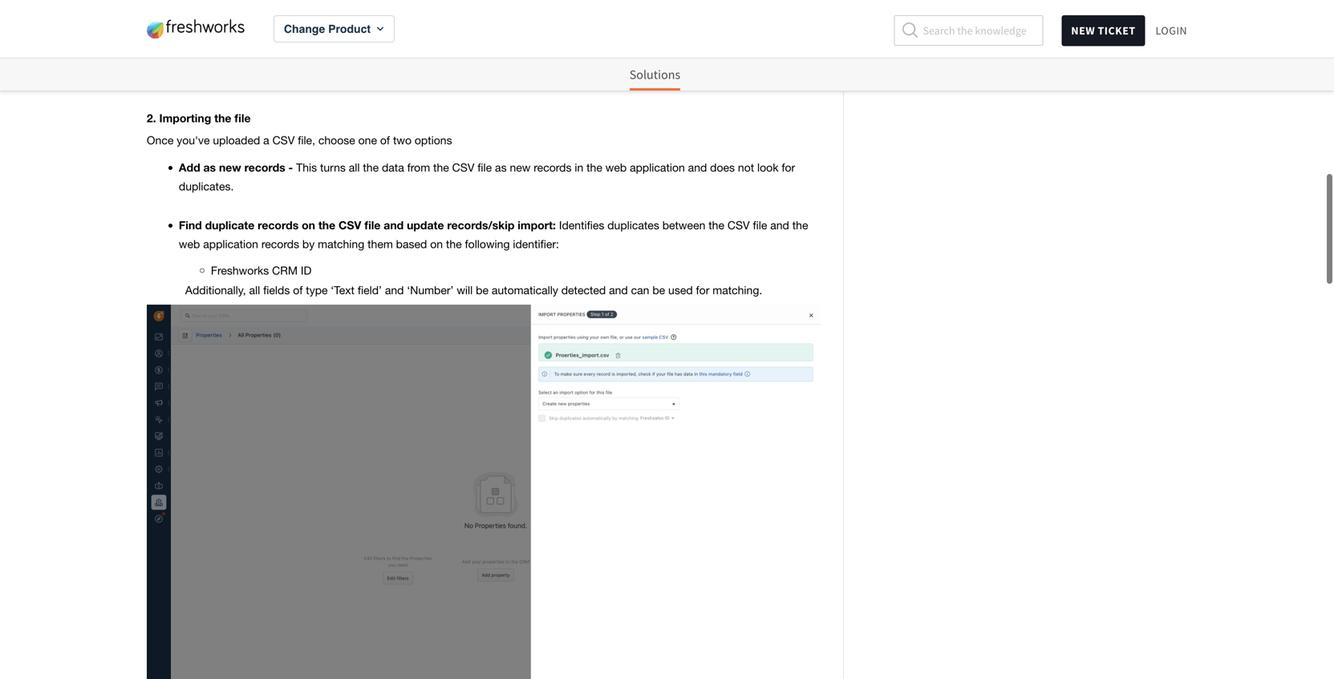 Task type: vqa. For each thing, say whether or not it's contained in the screenshot.
identifier:
yes



Task type: describe. For each thing, give the bounding box(es) containing it.
0 horizontal spatial all
[[249, 284, 260, 297]]

product
[[328, 22, 371, 35]]

records/skip
[[447, 219, 515, 232]]

1 as from the left
[[204, 161, 216, 174]]

between
[[663, 219, 706, 232]]

in
[[575, 161, 584, 174]]

and left can
[[609, 284, 628, 297]]

type
[[306, 284, 328, 297]]

and inside the this turns all the data from the csv file as new records in the web application and does not look for duplicates.
[[688, 161, 707, 174]]

identifier:
[[513, 238, 559, 251]]

following
[[465, 238, 510, 251]]

web inside identifies duplicates between the csv file and the web application records by matching them based on the following identifier:
[[179, 238, 200, 251]]

as inside the this turns all the data from the csv file as new records in the web application and does not look for duplicates.
[[495, 161, 507, 174]]

fields
[[263, 284, 290, 297]]

solutions
[[630, 67, 681, 83]]

'number'
[[407, 284, 454, 297]]

royal
[[247, 27, 275, 40]]

file up them
[[365, 219, 381, 232]]

login link
[[1156, 14, 1188, 47]]

search image
[[903, 22, 919, 39]]

solutions link
[[630, 59, 681, 91]]

options
[[415, 134, 452, 147]]

web inside the this turns all the data from the csv file as new records in the web application and does not look for duplicates.
[[606, 161, 627, 174]]

csv right a on the top left of the page
[[273, 134, 295, 147]]

and up them
[[384, 219, 404, 232]]

1 new from the left
[[219, 161, 241, 174]]

field'
[[358, 284, 382, 297]]

records inside identifies duplicates between the csv file and the web application records by matching them based on the following identifier:
[[262, 238, 299, 251]]

file,
[[298, 134, 315, 147]]

will
[[457, 284, 473, 297]]

file inside the this turns all the data from the csv file as new records in the web application and does not look for duplicates.
[[478, 161, 492, 174]]

one
[[359, 134, 377, 147]]

additionally,
[[185, 284, 246, 297]]

csv up matching
[[339, 219, 361, 232]]

identifies duplicates between the csv file and the web application records by matching them based on the following identifier:
[[179, 219, 809, 251]]

id
[[301, 264, 312, 277]]

data
[[382, 161, 404, 174]]

you've
[[177, 134, 210, 147]]

all inside the this turns all the data from the csv file as new records in the web application and does not look for duplicates.
[[349, 161, 360, 174]]

look
[[758, 161, 779, 174]]

add
[[179, 161, 200, 174]]

duplicates.
[[179, 180, 234, 193]]

matching.
[[713, 284, 763, 297]]

find duplicate records on the csv file and update records/skip import:
[[179, 219, 559, 232]]

from
[[407, 161, 430, 174]]

used
[[669, 284, 693, 297]]

ticket
[[1099, 23, 1136, 38]]

matching
[[318, 238, 365, 251]]

update
[[407, 219, 444, 232]]

13b royal crest
[[224, 27, 305, 40]]

new ticket
[[1072, 23, 1136, 38]]

crest
[[278, 27, 305, 40]]



Task type: locate. For each thing, give the bounding box(es) containing it.
application down duplicate
[[203, 238, 258, 251]]

0 horizontal spatial application
[[203, 238, 258, 251]]

0 horizontal spatial web
[[179, 238, 200, 251]]

application up the duplicates
[[630, 161, 685, 174]]

change product
[[284, 22, 371, 35]]

and down 'look'
[[771, 219, 790, 232]]

automatically
[[492, 284, 559, 297]]

file down 'look'
[[753, 219, 768, 232]]

0 vertical spatial all
[[349, 161, 360, 174]]

new left in
[[510, 161, 531, 174]]

be right can
[[653, 284, 666, 297]]

1 horizontal spatial on
[[430, 238, 443, 251]]

csv
[[273, 134, 295, 147], [452, 161, 475, 174], [339, 219, 361, 232], [728, 219, 750, 232]]

1 horizontal spatial web
[[606, 161, 627, 174]]

of
[[380, 134, 390, 147], [293, 284, 303, 297]]

13b
[[224, 27, 244, 40]]

and right field'
[[385, 284, 404, 297]]

two
[[393, 134, 412, 147]]

2 as from the left
[[495, 161, 507, 174]]

-
[[289, 161, 293, 174]]

crm
[[272, 264, 298, 277]]

1 horizontal spatial application
[[630, 161, 685, 174]]

0 vertical spatial application
[[630, 161, 685, 174]]

import:
[[518, 219, 556, 232]]

web down find
[[179, 238, 200, 251]]

2.
[[147, 112, 156, 125]]

file
[[235, 112, 251, 125], [478, 161, 492, 174], [365, 219, 381, 232], [753, 219, 768, 232]]

detected
[[562, 284, 606, 297]]

find
[[179, 219, 202, 232]]

file up records/skip
[[478, 161, 492, 174]]

application inside the this turns all the data from the csv file as new records in the web application and does not look for duplicates.
[[630, 161, 685, 174]]

application inside identifies duplicates between the csv file and the web application records by matching them based on the following identifier:
[[203, 238, 258, 251]]

new ticket link
[[1062, 15, 1146, 46]]

duplicate
[[205, 219, 255, 232]]

importing
[[159, 112, 211, 125]]

1 horizontal spatial for
[[782, 161, 796, 174]]

a
[[263, 134, 269, 147]]

new down uploaded
[[219, 161, 241, 174]]

csv inside the this turns all the data from the csv file as new records in the web application and does not look for duplicates.
[[452, 161, 475, 174]]

and left 'does' in the top right of the page
[[688, 161, 707, 174]]

0 vertical spatial for
[[782, 161, 796, 174]]

2. importing the file
[[147, 112, 251, 125]]

1 vertical spatial for
[[696, 284, 710, 297]]

application
[[630, 161, 685, 174], [203, 238, 258, 251]]

as up records/skip
[[495, 161, 507, 174]]

freshworks
[[211, 264, 269, 277]]

records
[[244, 161, 286, 174], [534, 161, 572, 174], [258, 219, 299, 232], [262, 238, 299, 251]]

once
[[147, 134, 174, 147]]

duplicates
[[608, 219, 660, 232]]

csv right "between"
[[728, 219, 750, 232]]

as up duplicates.
[[204, 161, 216, 174]]

web right in
[[606, 161, 627, 174]]

1 horizontal spatial of
[[380, 134, 390, 147]]

1 horizontal spatial all
[[349, 161, 360, 174]]

all right turns
[[349, 161, 360, 174]]

on up by
[[302, 219, 315, 232]]

be
[[476, 284, 489, 297], [653, 284, 666, 297]]

of left the two
[[380, 134, 390, 147]]

does
[[711, 161, 735, 174]]

and
[[688, 161, 707, 174], [384, 219, 404, 232], [771, 219, 790, 232], [385, 284, 404, 297], [609, 284, 628, 297]]

1 be from the left
[[476, 284, 489, 297]]

new inside the this turns all the data from the csv file as new records in the web application and does not look for duplicates.
[[510, 161, 531, 174]]

identifies
[[559, 219, 605, 232]]

1 vertical spatial on
[[430, 238, 443, 251]]

uploaded
[[213, 134, 260, 147]]

1 vertical spatial of
[[293, 284, 303, 297]]

0 horizontal spatial be
[[476, 284, 489, 297]]

for inside the this turns all the data from the csv file as new records in the web application and does not look for duplicates.
[[782, 161, 796, 174]]

0 horizontal spatial as
[[204, 161, 216, 174]]

as
[[204, 161, 216, 174], [495, 161, 507, 174]]

file inside identifies duplicates between the csv file and the web application records by matching them based on the following identifier:
[[753, 219, 768, 232]]

for
[[782, 161, 796, 174], [696, 284, 710, 297]]

0 horizontal spatial on
[[302, 219, 315, 232]]

2 new from the left
[[510, 161, 531, 174]]

by
[[303, 238, 315, 251]]

choose
[[319, 134, 355, 147]]

the
[[214, 112, 232, 125], [363, 161, 379, 174], [434, 161, 449, 174], [587, 161, 603, 174], [319, 219, 336, 232], [709, 219, 725, 232], [793, 219, 809, 232], [446, 238, 462, 251]]

this turns all the data from the csv file as new records in the web application and does not look for duplicates.
[[179, 161, 796, 193]]

web
[[606, 161, 627, 174], [179, 238, 200, 251]]

1 horizontal spatial new
[[510, 161, 531, 174]]

'text
[[331, 284, 355, 297]]

file up uploaded
[[235, 112, 251, 125]]

csv inside identifies duplicates between the csv file and the web application records by matching them based on the following identifier:
[[728, 219, 750, 232]]

for right used
[[696, 284, 710, 297]]

0 vertical spatial web
[[606, 161, 627, 174]]

on inside identifies duplicates between the csv file and the web application records by matching them based on the following identifier:
[[430, 238, 443, 251]]

0 horizontal spatial for
[[696, 284, 710, 297]]

on
[[302, 219, 315, 232], [430, 238, 443, 251]]

change
[[284, 22, 325, 35]]

them
[[368, 238, 393, 251]]

can
[[631, 284, 650, 297]]

1 vertical spatial web
[[179, 238, 200, 251]]

0 vertical spatial of
[[380, 134, 390, 147]]

based
[[396, 238, 427, 251]]

all down freshworks crm id at left top
[[249, 284, 260, 297]]

all
[[349, 161, 360, 174], [249, 284, 260, 297]]

0 vertical spatial on
[[302, 219, 315, 232]]

add as new records -
[[179, 161, 293, 174]]

for right 'look'
[[782, 161, 796, 174]]

not
[[738, 161, 755, 174]]

this
[[296, 161, 317, 174]]

new
[[1072, 23, 1096, 38]]

new
[[219, 161, 241, 174], [510, 161, 531, 174]]

1 vertical spatial application
[[203, 238, 258, 251]]

on down update
[[430, 238, 443, 251]]

2 be from the left
[[653, 284, 666, 297]]

additionally, all fields of type 'text field' and 'number' will be automatically detected and can be used for matching.
[[185, 284, 763, 297]]

once you've uploaded a csv file, choose one of two options
[[147, 134, 452, 147]]

records inside the this turns all the data from the csv file as new records in the web application and does not look for duplicates.
[[534, 161, 572, 174]]

login
[[1156, 23, 1188, 38]]

1 horizontal spatial be
[[653, 284, 666, 297]]

0 horizontal spatial of
[[293, 284, 303, 297]]

0 horizontal spatial new
[[219, 161, 241, 174]]

1 horizontal spatial as
[[495, 161, 507, 174]]

Search the knowledge base text field
[[895, 15, 1044, 46]]

and inside identifies duplicates between the csv file and the web application records by matching them based on the following identifier:
[[771, 219, 790, 232]]

freshworks crm id
[[211, 264, 312, 277]]

be right the will
[[476, 284, 489, 297]]

turns
[[320, 161, 346, 174]]

1 vertical spatial all
[[249, 284, 260, 297]]

csv right from
[[452, 161, 475, 174]]

of left type
[[293, 284, 303, 297]]



